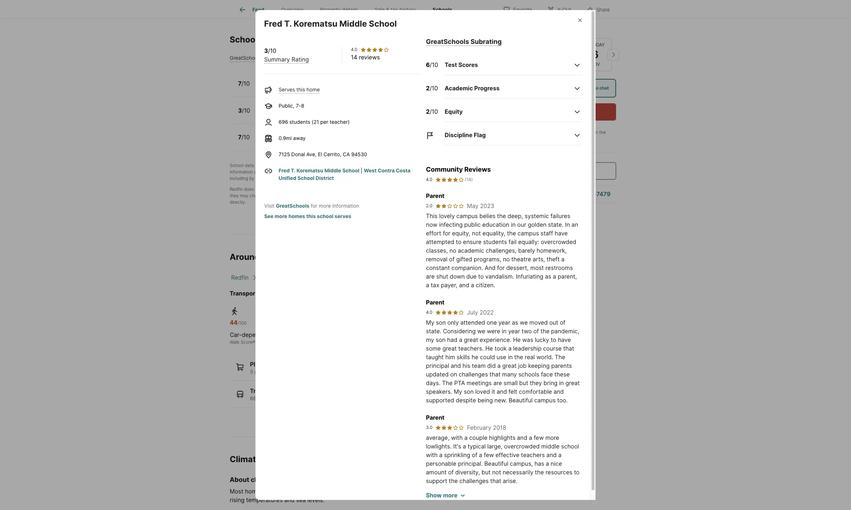 Task type: locate. For each thing, give the bounding box(es) containing it.
3 parent from the top
[[426, 415, 445, 422]]

are inside the my son only attended one year as we moved out of state. considering we were in year two of the pandemic, my son had a great experience. he was lucky to have some great teachers. he took a leadership course that taught him skills he could use in the real world. the principal and his team did a great job keeping parents updated on challenges that many schools face these days. the pta meetings are small but they bring in great speakers. my son loved it and felt comfortable and supported despite being new. beautiful campus too.
[[493, 380, 502, 387]]

1 vertical spatial be
[[320, 193, 326, 199]]

they
[[230, 193, 239, 199], [530, 380, 542, 387]]

that
[[563, 345, 574, 353], [490, 371, 501, 378], [490, 478, 501, 485]]

son left only
[[436, 319, 446, 327]]

july 2022
[[467, 309, 494, 317]]

2 for academic progress
[[426, 85, 430, 92]]

overcrowded inside average, with a couple highlights and a few more lowlights. it's a typical large, overcrowded middle school with a sprinkling of a few effective teachers and a personable principal. beautiful campus, has a nice amount of diversity, but not necessarily the resources to support the challenges that arise.
[[504, 443, 540, 451]]

rating 4.0 out of 5 element for july 2022
[[435, 310, 464, 316]]

public, inside fred t. korematsu middle school 'dialog'
[[279, 103, 295, 109]]

equality,
[[483, 230, 505, 237]]

t. left public, 7-8
[[272, 104, 277, 111]]

redfin down including
[[230, 187, 243, 192]]

n, left speakers.
[[413, 396, 418, 402]]

students down equality,
[[483, 239, 507, 246]]

risk
[[296, 488, 306, 495]]

72r,
[[332, 396, 343, 402]]

students inside this lovely campus belies the deep, systemic failures now infecting public education in our golden state. in an effort for equity, not equality, the campus staff have attempted to ensure students fail equally: overcrowded classes, no academic challenges, barely homework, removal of gifted programs, no theatre arts, theft a constant companion. and for dessert, most restrooms are shut down due to vandalism. infuriating as a parent, a tax payer, and a citizen.
[[483, 239, 507, 246]]

6 inside monday 6 nov
[[592, 48, 599, 61]]

a left citizen.
[[471, 282, 474, 289]]

fred right "3 /10" on the top left of the page
[[258, 104, 271, 111]]

0 vertical spatial change
[[250, 193, 265, 199]]

0 vertical spatial schools
[[433, 7, 452, 13]]

but inside the my son only attended one year as we moved out of state. considering we were in year two of the pandemic, my son had a great experience. he was lucky to have some great teachers. he took a leadership course that taught him skills he could use in the real world. the principal and his team did a great job keeping parents updated on challenges that many schools face these days. the pta meetings are small but they bring in great speakers. my son loved it and felt comfortable and supported despite being new. beautiful campus too.
[[519, 380, 528, 387]]

the inside guaranteed to be accurate. to verify school enrollment eligibility, contact the school district directly.
[[441, 193, 447, 199]]

amount
[[426, 469, 447, 477]]

they inside the my son only attended one year as we moved out of state. considering we were in year two of the pandemic, my son had a great experience. he was lucky to have some great teachers. he took a leadership course that taught him skills he could use in the real world. the principal and his team did a great job keeping parents updated on challenges that many schools face these days. the pta meetings are small but they bring in great speakers. my son loved it and felt comfortable and supported despite being new. beautiful campus too.
[[530, 380, 542, 387]]

this inside 7 /10 public, k-6 • serves this home • 0.8mi
[[307, 85, 316, 91]]

use down took
[[497, 354, 506, 361]]

school
[[459, 169, 473, 175], [366, 193, 380, 199], [448, 193, 462, 199], [317, 213, 333, 220], [561, 443, 579, 451]]

2 vertical spatial public,
[[258, 139, 274, 145]]

0 vertical spatial middle
[[339, 19, 367, 29]]

more right show
[[443, 492, 458, 500]]

option
[[503, 79, 554, 98]]

1 vertical spatial rating 4.0 out of 5 element
[[435, 177, 464, 183]]

school inside west contra costa unified school district
[[298, 175, 314, 181]]

3 for 3 /10 summary rating
[[264, 47, 268, 55]]

it's
[[453, 443, 461, 451]]

public, inside 7 /10 public, k-6 • serves this home • 0.8mi
[[258, 85, 274, 91]]

2 /10 down 6 /10
[[426, 85, 438, 92]]

94530 right "tours"
[[580, 130, 593, 135]]

of
[[449, 256, 455, 263], [560, 319, 565, 327], [533, 328, 539, 335], [472, 452, 477, 459], [448, 469, 454, 477], [307, 488, 313, 495]]

1 horizontal spatial schools
[[433, 7, 452, 13]]

fred up unified
[[279, 168, 290, 174]]

2 parent from the top
[[426, 299, 445, 306]]

2 vertical spatial be
[[388, 488, 395, 495]]

donal
[[291, 151, 305, 158]]

2 7 from the top
[[238, 134, 241, 141]]

climate
[[230, 455, 261, 465]]

1 vertical spatial homes
[[245, 488, 263, 495]]

0 horizontal spatial students
[[289, 119, 310, 125]]

0 horizontal spatial state.
[[426, 328, 441, 335]]

/10 up 7 /10
[[242, 107, 250, 114]]

12 left parks
[[316, 369, 322, 375]]

deep,
[[508, 213, 523, 220]]

parent for my
[[426, 299, 445, 306]]

the down step,
[[303, 176, 310, 181]]

academic
[[445, 85, 473, 92]]

l,
[[387, 396, 391, 402]]

0 horizontal spatial climate
[[251, 477, 274, 484]]

no up gifted on the bottom of the page
[[450, 247, 456, 255]]

0 vertical spatial schools
[[437, 169, 453, 175]]

•
[[285, 85, 288, 91], [332, 85, 335, 91], [288, 139, 291, 145], [335, 139, 338, 145]]

beautiful inside average, with a couple highlights and a few more lowlights. it's a typical large, overcrowded middle school with a sprinkling of a few effective teachers and a personable principal. beautiful campus, has a nice amount of diversity, but not necessarily the resources to support the challenges that arise.
[[484, 461, 508, 468]]

verify
[[353, 193, 365, 199]]

2 vertical spatial for
[[497, 265, 505, 272]]

this inside el cerrito senior high school public, 9-12 • serves this home • 0.6mi
[[310, 139, 319, 145]]

0 horizontal spatial 6
[[281, 85, 284, 91]]

and inside this lovely campus belies the deep, systemic failures now infecting public education in our golden state. in an effort for equity, not equality, the campus staff have attempted to ensure students fail equally: overcrowded classes, no academic challenges, barely homework, removal of gifted programs, no theatre arts, theft a constant companion. and for dessert, most restrooms are shut down due to vandalism. infuriating as a parent, a tax payer, and a citizen.
[[459, 282, 469, 289]]

belies
[[479, 213, 496, 220]]

1 horizontal spatial be
[[388, 488, 395, 495]]

they inside school service boundaries are intended to be used as a reference only; they may change and are not
[[230, 193, 239, 199]]

or right "endorse" at the left of page
[[281, 187, 285, 192]]

1 vertical spatial some
[[279, 488, 294, 495]]

they up comfortable at the bottom right of the page
[[530, 380, 542, 387]]

district
[[316, 175, 334, 181]]

0 horizontal spatial for
[[311, 203, 317, 209]]

use right "renters"
[[448, 163, 455, 168]]

we up the two
[[520, 319, 528, 327]]

challenges inside average, with a couple highlights and a few more lowlights. it's a typical large, overcrowded middle school with a sprinkling of a few effective teachers and a personable principal. beautiful campus, has a nice amount of diversity, but not necessarily the resources to support the challenges that arise.
[[459, 478, 489, 485]]

for down infecting
[[443, 230, 450, 237]]

they up directly.
[[230, 193, 239, 199]]

0 horizontal spatial with
[[426, 452, 438, 459]]

0 vertical spatial by
[[279, 163, 284, 168]]

state. inside this lovely campus belies the deep, systemic failures now infecting public education in our golden state. in an effort for equity, not equality, the campus staff have attempted to ensure students fail equally: overcrowded classes, no academic challenges, barely homework, removal of gifted programs, no theatre arts, theft a constant companion. and for dessert, most restrooms are shut down due to vandalism. infuriating as a parent, a tax payer, and a citizen.
[[548, 221, 564, 229]]

in the last 30 days
[[520, 130, 607, 142]]

2 2 from the top
[[426, 108, 430, 115]]

serves up public, 7-8
[[279, 87, 295, 93]]

1 horizontal spatial homes
[[289, 213, 305, 220]]

step,
[[297, 169, 307, 175]]

no down the challenges,
[[503, 256, 510, 263]]

campus up equally:
[[518, 230, 539, 237]]

1 2 /10 from the top
[[426, 85, 438, 92]]

considering
[[443, 328, 476, 335]]

arts,
[[533, 256, 545, 263]]

12 inside el cerrito senior high school public, 9-12 • serves this home • 0.6mi
[[281, 139, 286, 145]]

favorite button
[[497, 2, 538, 16]]

1 horizontal spatial red-
[[463, 396, 475, 402]]

2 /10 for equity
[[426, 108, 438, 115]]

equally:
[[518, 239, 539, 246]]

average, with a couple highlights and a few more lowlights. it's a typical large, overcrowded middle school with a sprinkling of a few effective teachers and a personable principal. beautiful campus, has a nice amount of diversity, but not necessarily the resources to support the challenges that arise.
[[426, 435, 580, 485]]

3 inside 3 /10 summary rating
[[264, 47, 268, 55]]

was
[[522, 337, 533, 344]]

renters
[[432, 163, 447, 168]]

challenges down team at the right of the page
[[459, 371, 488, 378]]

in right "tours"
[[575, 130, 579, 135]]

per
[[320, 119, 328, 125]]

6 inside 7 /10 public, k-6 • serves this home • 0.8mi
[[281, 85, 284, 91]]

2 vertical spatial campus
[[534, 397, 556, 404]]

orange-
[[393, 396, 413, 402], [419, 396, 439, 402]]

citizen.
[[476, 282, 495, 289]]

to inside 'most homes have some risk of natural disasters, and may be impacted by climate change due to rising temperatures and sea levels.'
[[486, 488, 492, 495]]

to inside the my son only attended one year as we moved out of state. considering we were in year two of the pandemic, my son had a great experience. he was lucky to have some great teachers. he took a leadership course that taught him skills he could use in the real world. the principal and his team did a great job keeping parents updated on challenges that many schools face these days. the pta meetings are small but they bring in great speakers. my son loved it and felt comfortable and supported despite being new. beautiful campus too.
[[551, 337, 556, 344]]

home inside el cerrito senior high school public, 9-12 • serves this home • 0.6mi
[[320, 139, 333, 145]]

tax down shut
[[431, 282, 439, 289]]

a up personable
[[439, 452, 443, 459]]

rating inside 3 /10 summary rating
[[292, 56, 309, 63]]

campus down comfortable at the bottom right of the page
[[534, 397, 556, 404]]

0 vertical spatial t.
[[284, 19, 292, 29]]

redfin for redfin
[[231, 274, 249, 281]]

h,
[[381, 396, 386, 402]]

climate up temperatures
[[251, 477, 274, 484]]

teacher)
[[330, 119, 350, 125]]

0 horizontal spatial red-
[[445, 396, 457, 402]]

test scores
[[445, 61, 478, 68]]

1 red- from the left
[[445, 396, 457, 402]]

1 horizontal spatial few
[[534, 435, 544, 442]]

1 vertical spatial change
[[453, 488, 473, 495]]

2 horizontal spatial be
[[430, 187, 435, 192]]

4.0 up 14
[[351, 47, 357, 52]]

redfin link
[[231, 274, 249, 281]]

serves inside el cerrito senior high school public, 9-12 • serves this home • 0.6mi
[[292, 139, 308, 145]]

the up "parents"
[[555, 354, 565, 361]]

did
[[487, 363, 496, 370]]

or inside the first step, and conduct their own investigation to determine their desired schools or school districts, including by contacting and visiting the schools themselves.
[[454, 169, 458, 175]]

0 horizontal spatial information
[[230, 169, 253, 175]]

be inside school service boundaries are intended to be used as a reference only; they may change and are not
[[430, 187, 435, 192]]

with up it's
[[451, 435, 463, 442]]

their up 'themselves.'
[[335, 169, 345, 175]]

to right resources
[[574, 469, 580, 477]]

1 vertical spatial 3
[[238, 107, 242, 114]]

beautiful inside the my son only attended one year as we moved out of state. considering we were in year two of the pandemic, my son had a great experience. he was lucky to have some great teachers. he took a leadership course that taught him skills he could use in the real world. the principal and his team did a great job keeping parents updated on challenges that many schools face these days. the pta meetings are small but they bring in great speakers. my son loved it and felt comfortable and supported despite being new. beautiful campus too.
[[509, 397, 533, 404]]

climate inside 'most homes have some risk of natural disasters, and may be impacted by climate change due to rising temperatures and sea levels.'
[[432, 488, 451, 495]]

homes down the greatschools link
[[289, 213, 305, 220]]

0 vertical spatial they
[[230, 193, 239, 199]]

3 up 7 /10
[[238, 107, 242, 114]]

0 horizontal spatial no
[[450, 247, 456, 255]]

1 vertical spatial 2 /10
[[426, 108, 438, 115]]

0 horizontal spatial we
[[477, 328, 485, 335]]

campus up public
[[456, 213, 478, 220]]

1 horizontal spatial beautiful
[[509, 397, 533, 404]]

to inside school service boundaries are intended to be used as a reference only; they may change and are not
[[425, 187, 429, 192]]

middle down details
[[339, 19, 367, 29]]

1 vertical spatial 6
[[426, 61, 430, 68]]

challenges,
[[486, 247, 517, 255]]

1 vertical spatial parent
[[426, 299, 445, 306]]

not
[[255, 187, 262, 192], [283, 193, 289, 199], [472, 230, 481, 237], [492, 469, 501, 477]]

0 vertical spatial parent
[[426, 193, 445, 200]]

as inside school service boundaries are intended to be used as a reference only; they may change and are not
[[448, 187, 453, 192]]

0 vertical spatial fred t. korematsu middle school
[[264, 19, 397, 29]]

1 horizontal spatial information
[[332, 203, 359, 209]]

change down diversity,
[[453, 488, 473, 495]]

the down used
[[441, 193, 447, 199]]

2 vertical spatial schools
[[519, 371, 539, 378]]

of inside this lovely campus belies the deep, systemic failures now infecting public education in our golden state. in an effort for equity, not equality, the campus staff have attempted to ensure students fail equally: overcrowded classes, no academic challenges, barely homework, removal of gifted programs, no theatre arts, theft a constant companion. and for dessert, most restrooms are shut down due to vandalism. infuriating as a parent, a tax payer, and a citizen.
[[449, 256, 455, 263]]

1 horizontal spatial tax
[[431, 282, 439, 289]]

2 left equity
[[426, 108, 430, 115]]

most
[[530, 265, 544, 272]]

own
[[346, 169, 354, 175]]

rating 2.0 out of 5 element
[[435, 203, 464, 209]]

as inside , a nonprofit organization. redfin recommends buyers and renters use greatschools information and ratings as a
[[278, 169, 283, 175]]

some up the taught
[[426, 345, 441, 353]]

with
[[451, 435, 463, 442], [426, 452, 438, 459]]

in right tours in 94530
[[595, 130, 598, 135]]

• right k-
[[285, 85, 288, 91]]

, a nonprofit organization. redfin recommends buyers and renters use greatschools information and ratings as a
[[230, 163, 484, 175]]

1 vertical spatial public,
[[279, 103, 295, 109]]

7 down "3 /10" on the top left of the page
[[238, 134, 241, 141]]

1 parent from the top
[[426, 193, 445, 200]]

information inside , a nonprofit organization. redfin recommends buyers and renters use greatschools information and ratings as a
[[230, 169, 253, 175]]

675,
[[273, 396, 284, 402]]

homes inside fred t. korematsu middle school 'dialog'
[[289, 213, 305, 220]]

0 horizontal spatial 12
[[281, 139, 286, 145]]

senior
[[286, 131, 304, 138]]

bring
[[544, 380, 558, 387]]

not inside average, with a couple highlights and a few more lowlights. it's a typical large, overcrowded middle school with a sprinkling of a few effective teachers and a personable principal. beautiful campus, has a nice amount of diversity, but not necessarily the resources to support the challenges that arise.
[[492, 469, 501, 477]]

1 vertical spatial have
[[558, 337, 571, 344]]

speakers.
[[426, 389, 452, 396]]

1 vertical spatial risks
[[276, 477, 291, 484]]

0 vertical spatial rating 4.0 out of 5 element
[[360, 47, 389, 53]]

/10 inside 7 /10 public, k-6 • serves this home • 0.8mi
[[241, 80, 250, 87]]

parent for average,
[[426, 415, 445, 422]]

1 7 from the top
[[238, 80, 241, 87]]

public,
[[258, 85, 274, 91], [279, 103, 295, 109], [258, 139, 274, 145]]

2 vertical spatial 4.0
[[426, 310, 432, 315]]

tab list
[[230, 0, 466, 18]]

some inside 'most homes have some risk of natural disasters, and may be impacted by climate change due to rising temperatures and sea levels.'
[[279, 488, 294, 495]]

2 down 6 /10
[[426, 85, 430, 92]]

2 orange- from the left
[[419, 396, 439, 402]]

transit 667, 668, 675, 684, 7, 71, 72, 72m, 72r, 79, 80, 800, g, h, l, orange-n, orange-s, red-n, red-s
[[250, 388, 478, 402]]

restrooms
[[546, 265, 573, 272]]

fred t. korematsu middle school down property at the left
[[264, 19, 397, 29]]

2 for equity
[[426, 108, 430, 115]]

0 horizontal spatial few
[[484, 452, 494, 459]]

6 inside fred t. korematsu middle school 'dialog'
[[426, 61, 430, 68]]

progress
[[474, 85, 500, 92]]

rating 4.0 out of 5 element up only
[[435, 310, 464, 316]]

sea
[[296, 497, 306, 504]]

2 2 /10 from the top
[[426, 108, 438, 115]]

eligibility,
[[404, 193, 423, 199]]

of right out
[[560, 319, 565, 327]]

1 vertical spatial year
[[508, 328, 520, 335]]

71,
[[302, 396, 309, 402]]

3.0
[[426, 425, 432, 431]]

1 vertical spatial 7
[[238, 134, 241, 141]]

school right middle
[[561, 443, 579, 451]]

schools inside tab
[[433, 7, 452, 13]]

february 2018
[[467, 425, 506, 432]]

are down constant
[[426, 273, 435, 280]]

have down in
[[555, 230, 568, 237]]

parent,
[[558, 273, 577, 280]]

or up reference
[[454, 169, 458, 175]]

0 vertical spatial or
[[454, 169, 458, 175]]

4.0 for 14
[[351, 47, 357, 52]]

1 vertical spatial that
[[490, 371, 501, 378]]

0 vertical spatial 12
[[281, 139, 286, 145]]

0 vertical spatial 4.0
[[351, 47, 357, 52]]

he left was at the right bottom
[[513, 337, 521, 344]]

1 vertical spatial state.
[[426, 328, 441, 335]]

®
[[252, 340, 255, 345]]

campus inside the my son only attended one year as we moved out of state. considering we were in year two of the pandemic, my son had a great experience. he was lucky to have some great teachers. he took a leadership course that taught him skills he could use in the real world. the principal and his team did a great job keeping parents updated on challenges that many schools face these days. the pta meetings are small but they bring in great speakers. my son loved it and felt comfortable and supported despite being new. beautiful campus too.
[[534, 397, 556, 404]]

fred t. korematsu middle school link
[[279, 168, 359, 174]]

personable
[[426, 461, 456, 468]]

0 horizontal spatial but
[[482, 469, 491, 477]]

1 horizontal spatial the
[[555, 354, 565, 361]]

redfin up transportation
[[231, 274, 249, 281]]

days
[[535, 136, 545, 142]]

tour via video chat list box
[[503, 79, 616, 98]]

public, 7-8
[[279, 103, 304, 109]]

2 their from the left
[[410, 169, 419, 175]]

homes inside 'most homes have some risk of natural disasters, and may be impacted by climate change due to rising temperatures and sea levels.'
[[245, 488, 263, 495]]

1 horizontal spatial some
[[426, 345, 441, 353]]

summary inside 3 /10 summary rating
[[264, 56, 290, 63]]

6 /10
[[426, 61, 438, 68]]

tab list containing feed
[[230, 0, 466, 18]]

0 vertical spatial redfin
[[366, 163, 379, 168]]

schools down "renters"
[[437, 169, 453, 175]]

shut
[[436, 273, 448, 280]]

but down principal. at the right of page
[[482, 469, 491, 477]]

change for due
[[453, 488, 473, 495]]

provided
[[260, 163, 278, 168]]

public, left k-
[[258, 85, 274, 91]]

son
[[436, 319, 446, 327], [436, 337, 446, 344], [464, 389, 474, 396]]

x-out
[[557, 6, 571, 12]]

0 horizontal spatial tax
[[391, 7, 398, 13]]

1 horizontal spatial el
[[318, 151, 322, 158]]

schools down 'fred t. korematsu middle school' link
[[311, 176, 327, 181]]

7 inside 7 /10 public, k-6 • serves this home • 0.8mi
[[238, 80, 241, 87]]

44
[[230, 319, 238, 326]]

1 vertical spatial information
[[332, 203, 359, 209]]

2 vertical spatial have
[[265, 488, 278, 495]]

&
[[386, 7, 389, 13]]

(21
[[312, 119, 319, 125]]

s,
[[439, 396, 444, 402]]

infuriating
[[516, 273, 543, 280]]

with down lowlights. at the right of page
[[426, 452, 438, 459]]

0 horizontal spatial schools
[[311, 176, 327, 181]]

/10 up "3 /10" on the top left of the page
[[241, 80, 250, 87]]

red- right s,
[[445, 396, 457, 402]]

1 horizontal spatial may
[[375, 488, 386, 495]]

/10 inside 3 /10 summary rating
[[268, 47, 276, 55]]

1 vertical spatial 94530
[[351, 151, 367, 158]]

1 vertical spatial el
[[318, 151, 322, 158]]

t. down the overview tab
[[284, 19, 292, 29]]

fred
[[264, 19, 282, 29], [258, 104, 271, 111], [279, 168, 290, 174]]

in down 'these' on the right
[[559, 380, 564, 387]]

redfin
[[366, 163, 379, 168], [230, 187, 243, 192], [231, 274, 249, 281]]

public, down cerrito
[[258, 139, 274, 145]]

son up despite
[[464, 389, 474, 396]]

more inside average, with a couple highlights and a few more lowlights. it's a typical large, overcrowded middle school with a sprinkling of a few effective teachers and a personable principal. beautiful campus, has a nice amount of diversity, but not necessarily the resources to support the challenges that arise.
[[545, 435, 559, 442]]

our
[[517, 221, 526, 229]]

0 horizontal spatial my
[[426, 319, 434, 327]]

about
[[230, 477, 249, 484]]

of inside 'most homes have some risk of natural disasters, and may be impacted by climate change due to rising temperatures and sea levels.'
[[307, 488, 313, 495]]

but
[[519, 380, 528, 387], [482, 469, 491, 477]]

1 vertical spatial with
[[426, 452, 438, 459]]

None button
[[508, 38, 540, 71], [543, 38, 576, 71], [579, 38, 612, 71], [508, 38, 540, 71], [543, 38, 576, 71], [579, 38, 612, 71]]

2 red- from the left
[[463, 396, 475, 402]]

2 n, from the left
[[457, 396, 462, 402]]

serves inside fred t. korematsu middle school 'dialog'
[[279, 87, 295, 93]]

parent up 3.0
[[426, 415, 445, 422]]

rating 4.0 out of 5 element
[[360, 47, 389, 53], [435, 177, 464, 183], [435, 310, 464, 316]]

school inside the fred t. korematsu middle school element
[[369, 19, 397, 29]]

0 vertical spatial have
[[555, 230, 568, 237]]

overview tab
[[273, 1, 312, 18]]

parent down used
[[426, 193, 445, 200]]

0 horizontal spatial el
[[258, 131, 263, 138]]

of down moved
[[533, 328, 539, 335]]

0 horizontal spatial or
[[281, 187, 285, 192]]

1 horizontal spatial use
[[497, 354, 506, 361]]

by inside the first step, and conduct their own investigation to determine their desired schools or school districts, including by contacting and visiting the schools themselves.
[[249, 176, 254, 181]]

use inside , a nonprofit organization. redfin recommends buyers and renters use greatschools information and ratings as a
[[448, 163, 455, 168]]

1 horizontal spatial he
[[513, 337, 521, 344]]

1 vertical spatial korematsu
[[279, 104, 309, 111]]

schools inside the my son only attended one year as we moved out of state. considering we were in year two of the pandemic, my son had a great experience. he was lucky to have some great teachers. he took a leadership course that taught him skills he could use in the real world. the principal and his team did a great job keeping parents updated on challenges that many schools face these days. the pta meetings are small but they bring in great speakers. my son loved it and felt comfortable and supported despite being new. beautiful campus too.
[[519, 371, 539, 378]]

t. up visiting at the left top
[[291, 168, 295, 174]]

4.0 down the desired
[[426, 177, 432, 182]]

12 inside "places 5 groceries, 15 restaurants, 12 parks"
[[316, 369, 322, 375]]

change inside school service boundaries are intended to be used as a reference only; they may change and are not
[[250, 193, 265, 199]]

7 for 7 /10
[[238, 134, 241, 141]]

80,
[[353, 396, 360, 402]]

/10 down 6 /10
[[430, 85, 438, 92]]

highlights
[[489, 435, 516, 442]]

face
[[541, 371, 553, 378]]

greatschools link
[[276, 203, 309, 209]]

middle up 'themselves.'
[[324, 168, 341, 174]]

1 vertical spatial schools
[[230, 34, 262, 45]]

3 /10 summary rating
[[264, 47, 309, 63]]

rating 3.0 out of 5 element
[[435, 425, 464, 431]]

change inside 'most homes have some risk of natural disasters, and may be impacted by climate change due to rising temperatures and sea levels.'
[[453, 488, 473, 495]]

for up vandalism.
[[497, 265, 505, 272]]

not down public
[[472, 230, 481, 237]]

0 vertical spatial campus
[[456, 213, 478, 220]]

schools
[[437, 169, 453, 175], [311, 176, 327, 181], [519, 371, 539, 378]]

1 vertical spatial beautiful
[[484, 461, 508, 468]]

,
[[313, 163, 314, 168]]

see more homes this school serves link
[[264, 213, 351, 220]]

fred t. korematsu middle school inside 'dialog'
[[264, 19, 397, 29]]

0 horizontal spatial 94530
[[351, 151, 367, 158]]

beautiful down felt on the right bottom of the page
[[509, 397, 533, 404]]

he up 'could'
[[485, 345, 493, 353]]

k-
[[276, 85, 281, 91]]

• left the "0.8mi" in the top left of the page
[[332, 85, 335, 91]]

0 horizontal spatial their
[[335, 169, 345, 175]]

0 vertical spatial few
[[534, 435, 544, 442]]

serves inside 7 /10 public, k-6 • serves this home • 0.8mi
[[289, 85, 306, 91]]

0 vertical spatial challenges
[[459, 371, 488, 378]]

x-out button
[[541, 2, 577, 16]]

1 vertical spatial 2
[[426, 108, 430, 115]]

school
[[369, 19, 397, 29], [331, 104, 351, 111], [320, 131, 339, 138], [230, 163, 244, 168], [342, 168, 359, 174], [298, 175, 314, 181], [343, 187, 357, 192]]

1 horizontal spatial or
[[454, 169, 458, 175]]

0 horizontal spatial the
[[442, 380, 453, 387]]

1 2 from the top
[[426, 85, 430, 92]]

information up serves
[[332, 203, 359, 209]]

as inside the my son only attended one year as we moved out of state. considering we were in year two of the pandemic, my son had a great experience. he was lucky to have some great teachers. he took a leadership course that taught him skills he could use in the real world. the principal and his team did a great job keeping parents updated on challenges that many schools face these days. the pta meetings are small but they bring in great speakers. my son loved it and felt comfortable and supported despite being new. beautiful campus too.
[[512, 319, 518, 327]]

0 horizontal spatial they
[[230, 193, 239, 199]]

overcrowded inside this lovely campus belies the deep, systemic failures now infecting public education in our golden state. in an effort for equity, not equality, the campus staff have attempted to ensure students fail equally: overcrowded classes, no academic challenges, barely homework, removal of gifted programs, no theatre arts, theft a constant companion. and for dessert, most restrooms are shut down due to vandalism. infuriating as a parent, a tax payer, and a citizen.
[[541, 239, 576, 246]]

0 vertical spatial 2 /10
[[426, 85, 438, 92]]

to down recommends
[[383, 169, 387, 175]]

a right it's
[[463, 443, 466, 451]]



Task type: describe. For each thing, give the bounding box(es) containing it.
the up show more dropdown button
[[449, 478, 458, 485]]

theft
[[547, 256, 560, 263]]

that inside average, with a couple highlights and a few more lowlights. it's a typical large, overcrowded middle school with a sprinkling of a few effective teachers and a personable principal. beautiful campus, has a nice amount of diversity, but not necessarily the resources to support the challenges that arise.
[[490, 478, 501, 485]]

share button
[[580, 2, 616, 16]]

1 horizontal spatial my
[[454, 389, 462, 396]]

are down "endorse" at the left of page
[[275, 193, 281, 199]]

school inside average, with a couple highlights and a few more lowlights. it's a typical large, overcrowded middle school with a sprinkling of a few effective teachers and a personable principal. beautiful campus, has a nice amount of diversity, but not necessarily the resources to support the challenges that arise.
[[561, 443, 579, 451]]

home inside fred t. korematsu middle school 'dialog'
[[307, 87, 320, 93]]

a down constant
[[426, 282, 429, 289]]

1 vertical spatial 4.0
[[426, 177, 432, 182]]

a down restrooms
[[553, 273, 556, 280]]

great down 'these' on the right
[[566, 380, 580, 387]]

the down has
[[535, 469, 544, 477]]

serves
[[335, 213, 351, 220]]

/100
[[238, 321, 247, 326]]

more right see
[[275, 213, 287, 220]]

lucky
[[535, 337, 549, 344]]

have inside this lovely campus belies the deep, systemic failures now infecting public education in our golden state. in an effort for equity, not equality, the campus staff have attempted to ensure students fail equally: overcrowded classes, no academic challenges, barely homework, removal of gifted programs, no theatre arts, theft a constant companion. and for dessert, most restrooms are shut down due to vandalism. infuriating as a parent, a tax payer, and a citizen.
[[555, 230, 568, 237]]

by inside 'most homes have some risk of natural disasters, and may be impacted by climate change due to rising temperatures and sea levels.'
[[423, 488, 430, 495]]

investigation
[[356, 169, 381, 175]]

effective
[[496, 452, 519, 459]]

tax inside this lovely campus belies the deep, systemic failures now infecting public education in our golden state. in an effort for equity, not equality, the campus staff have attempted to ensure students fail equally: overcrowded classes, no academic challenges, barely homework, removal of gifted programs, no theatre arts, theft a constant companion. and for dessert, most restrooms are shut down due to vandalism. infuriating as a parent, a tax payer, and a citizen.
[[431, 282, 439, 289]]

a left couple
[[464, 435, 468, 442]]

tax inside tab
[[391, 7, 398, 13]]

information inside fred t. korematsu middle school 'dialog'
[[332, 203, 359, 209]]

most homes have some risk of natural disasters, and may be impacted by climate change due to rising temperatures and sea levels.
[[230, 488, 492, 504]]

change for and
[[250, 193, 265, 199]]

a right had
[[459, 337, 462, 344]]

has
[[535, 461, 544, 468]]

the up lucky
[[541, 328, 550, 335]]

programs,
[[474, 256, 501, 263]]

el inside fred t. korematsu middle school 'dialog'
[[318, 151, 322, 158]]

community reviews
[[426, 166, 491, 173]]

school down service
[[366, 193, 380, 199]]

the inside in the last 30 days
[[599, 130, 606, 135]]

a up restrooms
[[561, 256, 565, 263]]

due inside this lovely campus belies the deep, systemic failures now infecting public education in our golden state. in an effort for equity, not equality, the campus staff have attempted to ensure students fail equally: overcrowded classes, no academic challenges, barely homework, removal of gifted programs, no theatre arts, theft a constant companion. and for dessert, most restrooms are shut down due to vandalism. infuriating as a parent, a tax payer, and a citizen.
[[466, 273, 477, 280]]

and down , on the top of the page
[[308, 169, 316, 175]]

school service boundaries are intended to be used as a reference only; they may change and are not
[[230, 187, 488, 199]]

696 students (21 per teacher)
[[279, 119, 350, 125]]

monday 6 nov
[[586, 42, 605, 67]]

july
[[467, 309, 478, 317]]

guaranteed to be accurate. to verify school enrollment eligibility, contact the school district directly.
[[230, 193, 477, 205]]

2 vertical spatial t.
[[291, 168, 295, 174]]

keeping
[[528, 363, 550, 370]]

in inside this lovely campus belies the deep, systemic failures now infecting public education in our golden state. in an effort for equity, not equality, the campus staff have attempted to ensure students fail equally: overcrowded classes, no academic challenges, barely homework, removal of gifted programs, no theatre arts, theft a constant companion. and for dessert, most restrooms are shut down due to vandalism. infuriating as a parent, a tax payer, and a citizen.
[[511, 221, 516, 229]]

to inside the first step, and conduct their own investigation to determine their desired schools or school districts, including by contacting and visiting the schools themselves.
[[383, 169, 387, 175]]

and down the is
[[254, 169, 262, 175]]

property details tab
[[312, 1, 366, 18]]

in inside in the last 30 days
[[595, 130, 598, 135]]

history
[[400, 7, 416, 13]]

west contra costa unified school district
[[279, 168, 410, 181]]

el inside el cerrito senior high school public, 9-12 • serves this home • 0.6mi
[[258, 131, 263, 138]]

moved
[[529, 319, 548, 327]]

and right the disasters,
[[363, 488, 373, 495]]

/10 down "3 /10" on the top left of the page
[[241, 134, 250, 141]]

schools tab
[[424, 1, 461, 18]]

determine
[[388, 169, 409, 175]]

next image
[[607, 49, 619, 60]]

ave,
[[306, 151, 317, 158]]

2 vertical spatial middle
[[324, 168, 341, 174]]

696
[[279, 119, 288, 125]]

a down the typical
[[479, 452, 482, 459]]

72,
[[310, 396, 318, 402]]

the up the education
[[497, 213, 506, 220]]

small
[[504, 380, 518, 387]]

and left sea
[[284, 497, 295, 504]]

february
[[467, 425, 491, 432]]

support
[[426, 478, 447, 485]]

1 vertical spatial son
[[436, 337, 446, 344]]

and up redfin does not endorse or guarantee this information.
[[278, 176, 286, 181]]

redfin inside , a nonprofit organization. redfin recommends buyers and renters use greatschools information and ratings as a
[[366, 163, 379, 168]]

not right does
[[255, 187, 262, 192]]

use inside the my son only attended one year as we moved out of state. considering we were in year two of the pandemic, my son had a great experience. he was lucky to have some great teachers. he took a leadership course that taught him skills he could use in the real world. the principal and his team did a great job keeping parents updated on challenges that many schools face these days. the pta meetings are small but they bring in great speakers. my son loved it and felt comfortable and supported despite being new. beautiful campus too.
[[497, 354, 506, 361]]

79,
[[344, 396, 352, 402]]

in
[[565, 221, 570, 229]]

one
[[487, 319, 497, 327]]

guaranteed
[[290, 193, 314, 199]]

first step, and conduct their own investigation to determine their desired schools or school districts, including by contacting and visiting the schools themselves.
[[230, 169, 491, 181]]

0 vertical spatial no
[[450, 247, 456, 255]]

1 vertical spatial fred
[[258, 104, 271, 111]]

a inside school service boundaries are intended to be used as a reference only; they may change and are not
[[454, 187, 456, 192]]

information.
[[317, 187, 341, 192]]

and inside school service boundaries are intended to be used as a reference only; they may change and are not
[[266, 193, 274, 199]]

x-
[[557, 6, 563, 12]]

1 vertical spatial campus
[[518, 230, 539, 237]]

1 vertical spatial or
[[281, 187, 285, 192]]

0 vertical spatial son
[[436, 319, 446, 327]]

and up the desired
[[423, 163, 431, 168]]

1 vertical spatial for
[[443, 230, 450, 237]]

show
[[426, 492, 442, 500]]

1 orange- from the left
[[393, 396, 413, 402]]

to inside guaranteed to be accurate. to verify school enrollment eligibility, contact the school district directly.
[[315, 193, 319, 199]]

a up 'teachers'
[[529, 435, 532, 442]]

see more homes this school serves
[[264, 213, 351, 220]]

parent for this
[[426, 193, 445, 200]]

tours in 94530
[[562, 130, 593, 135]]

1 vertical spatial middle
[[311, 104, 330, 111]]

g,
[[374, 396, 379, 402]]

a right took
[[508, 345, 512, 353]]

14 reviews
[[351, 54, 380, 61]]

are inside this lovely campus belies the deep, systemic failures now infecting public education in our golden state. in an effort for equity, not equality, the campus staff have attempted to ensure students fail equally: overcrowded classes, no academic challenges, barely homework, removal of gifted programs, no theatre arts, theft a constant companion. and for dessert, most restrooms are shut down due to vandalism. infuriating as a parent, a tax payer, and a citizen.
[[426, 273, 435, 280]]

greatschools inside , a nonprofit organization. redfin recommends buyers and renters use greatschools information and ratings as a
[[456, 163, 484, 168]]

video
[[587, 85, 598, 91]]

community
[[426, 166, 463, 173]]

7 for 7 /10 public, k-6 • serves this home • 0.8mi
[[238, 80, 241, 87]]

he
[[472, 354, 478, 361]]

comfortable
[[519, 389, 552, 396]]

fred t. korematsu middle school element
[[264, 10, 405, 29]]

1 vertical spatial few
[[484, 452, 494, 459]]

have inside the my son only attended one year as we moved out of state. considering we were in year two of the pandemic, my son had a great experience. he was lucky to have some great teachers. he took a leadership course that taught him skills he could use in the real world. the principal and his team did a great job keeping parents updated on challenges that many schools face these days. the pta meetings are small but they bring in great speakers. my son loved it and felt comfortable and supported despite being new. beautiful campus too.
[[558, 337, 571, 344]]

districts,
[[474, 169, 491, 175]]

1 vertical spatial the
[[442, 380, 453, 387]]

not inside school service boundaries are intended to be used as a reference only; they may change and are not
[[283, 193, 289, 199]]

equity,
[[452, 230, 470, 237]]

may inside school service boundaries are intended to be used as a reference only; they may change and are not
[[240, 193, 248, 199]]

test
[[445, 61, 457, 68]]

score
[[241, 340, 252, 345]]

a right has
[[546, 461, 549, 468]]

1 n, from the left
[[413, 396, 418, 402]]

and down middle
[[547, 452, 557, 459]]

/10 left equity
[[430, 108, 438, 115]]

0 vertical spatial climate
[[251, 477, 274, 484]]

1 vertical spatial schools
[[311, 176, 327, 181]]

redfin for redfin does not endorse or guarantee this information.
[[230, 187, 243, 192]]

unified
[[279, 175, 296, 181]]

flag
[[474, 131, 486, 139]]

0 vertical spatial he
[[513, 337, 521, 344]]

0 horizontal spatial schools
[[230, 34, 262, 45]]

to up citizen.
[[478, 273, 484, 280]]

lovely
[[439, 213, 455, 220]]

0 vertical spatial that
[[563, 345, 574, 353]]

2022
[[480, 309, 494, 317]]

(14)
[[465, 177, 473, 182]]

home inside 7 /10 public, k-6 • serves this home • 0.8mi
[[317, 85, 331, 91]]

1 horizontal spatial by
[[279, 163, 284, 168]]

the up job
[[514, 354, 523, 361]]

0 vertical spatial for
[[311, 203, 317, 209]]

7 /10
[[238, 134, 250, 141]]

school inside the first step, and conduct their own investigation to determine their desired schools or school districts, including by contacting and visiting the schools themselves.
[[459, 169, 473, 175]]

of down the typical
[[472, 452, 477, 459]]

not inside this lovely campus belies the deep, systemic failures now infecting public education in our golden state. in an effort for equity, not equality, the campus staff have attempted to ensure students fail equally: overcrowded classes, no academic challenges, barely homework, removal of gifted programs, no theatre arts, theft a constant companion. and for dessert, most restrooms are shut down due to vandalism. infuriating as a parent, a tax payer, and a citizen.
[[472, 230, 481, 237]]

barely
[[518, 247, 535, 255]]

fred t. korematsu middle school dialog
[[255, 10, 596, 509]]

visit greatschools for more information
[[264, 203, 359, 209]]

0 vertical spatial year
[[499, 319, 510, 327]]

/10 left test
[[430, 61, 438, 68]]

and up too.
[[554, 389, 564, 396]]

1 vertical spatial fred t. korematsu middle school
[[258, 104, 351, 111]]

sale & tax history tab
[[366, 1, 424, 18]]

lowlights.
[[426, 443, 452, 451]]

0 vertical spatial risks
[[263, 455, 283, 465]]

teachers.
[[458, 345, 484, 353]]

• left 0.6mi
[[335, 139, 338, 145]]

car-
[[230, 331, 242, 339]]

boundaries
[[374, 187, 397, 192]]

1 horizontal spatial we
[[520, 319, 528, 327]]

my
[[426, 337, 434, 344]]

and up on
[[451, 363, 461, 370]]

tour
[[569, 85, 579, 91]]

0 vertical spatial korematsu
[[294, 19, 338, 29]]

equity
[[445, 108, 463, 115]]

campus,
[[510, 461, 533, 468]]

school up rating 2.0 out of 5 element
[[448, 193, 462, 199]]

serves this home link
[[279, 87, 320, 93]]

schedule tour
[[540, 108, 579, 116]]

2 vertical spatial son
[[464, 389, 474, 396]]

school inside school service boundaries are intended to be used as a reference only; they may change and are not
[[343, 187, 357, 192]]

two
[[522, 328, 532, 335]]

great up "him"
[[442, 345, 457, 353]]

enrollment
[[381, 193, 402, 199]]

may inside 'most homes have some risk of natural disasters, and may be impacted by climate change due to rising temperatures and sea levels.'
[[375, 488, 386, 495]]

now
[[426, 221, 437, 229]]

due inside 'most homes have some risk of natural disasters, and may be impacted by climate change due to rising temperatures and sea levels.'
[[475, 488, 485, 495]]

have inside 'most homes have some risk of natural disasters, and may be impacted by climate change due to rising temperatures and sea levels.'
[[265, 488, 278, 495]]

the up fail
[[507, 230, 516, 237]]

3 for 3 /10
[[238, 107, 242, 114]]

only;
[[478, 187, 488, 192]]

• down senior
[[288, 139, 291, 145]]

west contra costa unified school district link
[[279, 168, 410, 181]]

be inside 'most homes have some risk of natural disasters, and may be impacted by climate change due to rising temperatures and sea levels.'
[[388, 488, 395, 495]]

levels.
[[307, 497, 324, 504]]

removal
[[426, 256, 448, 263]]

as inside this lovely campus belies the deep, systemic failures now infecting public education in our golden state. in an effort for equity, not equality, the campus staff have attempted to ensure students fail equally: overcrowded classes, no academic challenges, barely homework, removal of gifted programs, no theatre arts, theft a constant companion. and for dessert, most restrooms are shut down due to vandalism. infuriating as a parent, a tax payer, and a citizen.
[[545, 273, 551, 280]]

1 vertical spatial t.
[[272, 104, 277, 111]]

94530 inside fred t. korematsu middle school 'dialog'
[[351, 151, 367, 158]]

state. inside the my son only attended one year as we moved out of state. considering we were in year two of the pandemic, my son had a great experience. he was lucky to have some great teachers. he took a leadership course that taught him skills he could use in the real world. the principal and his team did a great job keeping parents updated on challenges that many schools face these days. the pta meetings are small but they bring in great speakers. my son loved it and felt comfortable and supported despite being new. beautiful campus too.
[[426, 328, 441, 335]]

great up teachers.
[[464, 337, 478, 344]]

these
[[554, 371, 570, 378]]

a left 'first'
[[284, 169, 287, 175]]

school inside el cerrito senior high school public, 9-12 • serves this home • 0.6mi
[[320, 131, 339, 138]]

sale
[[375, 7, 385, 13]]

too.
[[557, 397, 568, 404]]

t. inside the fred t. korematsu middle school element
[[284, 19, 292, 29]]

transit
[[250, 388, 270, 395]]

be inside guaranteed to be accurate. to verify school enrollment eligibility, contact the school district directly.
[[320, 193, 326, 199]]

transportation
[[230, 290, 272, 297]]

1 horizontal spatial no
[[503, 256, 510, 263]]

some inside the my son only attended one year as we moved out of state. considering we were in year two of the pandemic, my son had a great experience. he was lucky to have some great teachers. he took a leadership course that taught him skills he could use in the real world. the principal and his team did a great job keeping parents updated on challenges that many schools face these days. the pta meetings are small but they bring in great speakers. my son loved it and felt comfortable and supported despite being new. beautiful campus too.
[[426, 345, 441, 353]]

are up enrollment
[[398, 187, 404, 192]]

1 vertical spatial he
[[485, 345, 493, 353]]

a right did
[[497, 363, 501, 370]]

2 /10 for academic progress
[[426, 85, 438, 92]]

the inside the first step, and conduct their own investigation to determine their desired schools or school districts, including by contacting and visiting the schools themselves.
[[303, 176, 310, 181]]

to down equity,
[[456, 239, 461, 246]]

more down accurate.
[[319, 203, 331, 209]]

in up many on the right bottom of the page
[[508, 354, 513, 361]]

2 vertical spatial korematsu
[[297, 168, 323, 174]]

of down personable
[[448, 469, 454, 477]]

out
[[563, 6, 571, 12]]

a right , on the top of the page
[[315, 163, 317, 168]]

but inside average, with a couple highlights and a few more lowlights. it's a typical large, overcrowded middle school with a sprinkling of a few effective teachers and a personable principal. beautiful campus, has a nice amount of diversity, but not necessarily the resources to support the challenges that arise.
[[482, 469, 491, 477]]

0 vertical spatial fred
[[264, 19, 282, 29]]

1 their from the left
[[335, 169, 345, 175]]

0 vertical spatial students
[[289, 119, 310, 125]]

great up many on the right bottom of the page
[[502, 363, 517, 370]]

cerrito,
[[324, 151, 341, 158]]

1 horizontal spatial with
[[451, 435, 463, 442]]

challenges inside the my son only attended one year as we moved out of state. considering we were in year two of the pandemic, my son had a great experience. he was lucky to have some great teachers. he took a leadership course that taught him skills he could use in the real world. the principal and his team did a great job keeping parents updated on challenges that many schools face these days. the pta meetings are small but they bring in great speakers. my son loved it and felt comfortable and supported despite being new. beautiful campus too.
[[459, 371, 488, 378]]

serves this home
[[279, 87, 320, 93]]

2 horizontal spatial for
[[497, 265, 505, 272]]

2 vertical spatial fred
[[279, 168, 290, 174]]

0 vertical spatial my
[[426, 319, 434, 327]]

and right the highlights
[[517, 435, 527, 442]]

arise.
[[503, 478, 518, 485]]

tour via video chat
[[569, 85, 609, 91]]

1 horizontal spatial 94530
[[580, 130, 593, 135]]

school down visit greatschools for more information
[[317, 213, 333, 220]]

west
[[364, 168, 377, 174]]

more inside dropdown button
[[443, 492, 458, 500]]

in right the were
[[502, 328, 507, 335]]

and right it
[[497, 389, 507, 396]]

to inside average, with a couple highlights and a few more lowlights. it's a typical large, overcrowded middle school with a sprinkling of a few effective teachers and a personable principal. beautiful campus, has a nice amount of diversity, but not necessarily the resources to support the challenges that arise.
[[574, 469, 580, 477]]

(925) 433-7479
[[565, 191, 611, 198]]

4.0 for july
[[426, 310, 432, 315]]

1 vertical spatial we
[[477, 328, 485, 335]]

rating 4.0 out of 5 element for 14 reviews
[[360, 47, 389, 53]]

an
[[572, 221, 578, 229]]

a up nice
[[558, 452, 562, 459]]

days.
[[426, 380, 441, 387]]

public, inside el cerrito senior high school public, 9-12 • serves this home • 0.6mi
[[258, 139, 274, 145]]

leadership
[[513, 345, 542, 353]]

on
[[450, 371, 457, 378]]



Task type: vqa. For each thing, say whether or not it's contained in the screenshot.
"WEST" corresponding to West Hollywood Elementary School Public, K-5 • Serves this home • 0.8mi
no



